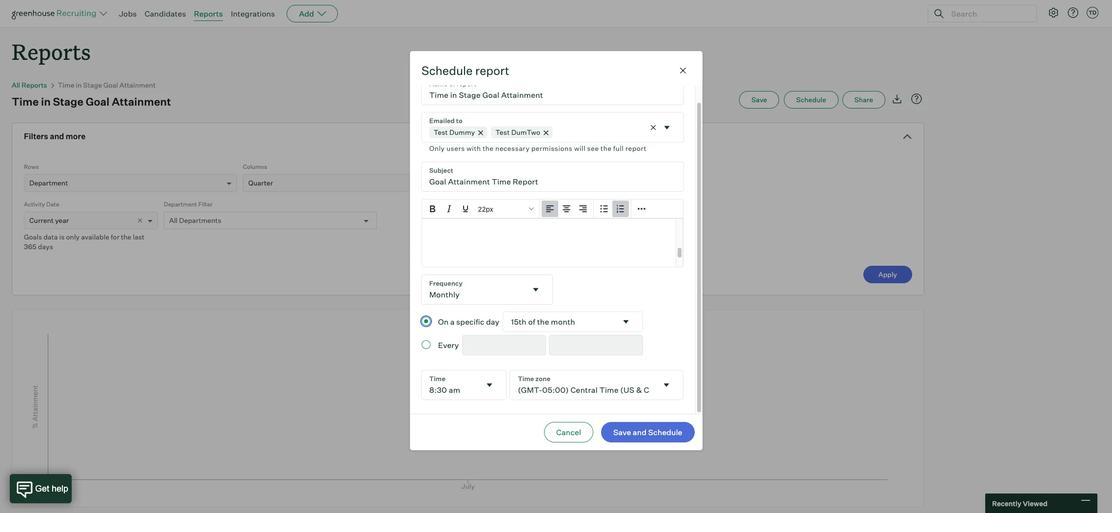 Task type: locate. For each thing, give the bounding box(es) containing it.
configure image
[[1048, 7, 1059, 19]]

reports
[[194, 9, 223, 19], [12, 37, 91, 66], [22, 81, 47, 89]]

1 vertical spatial in
[[41, 95, 51, 108]]

will
[[574, 145, 585, 153]]

None text field
[[421, 76, 683, 105], [421, 162, 683, 192], [421, 276, 527, 305], [463, 336, 538, 356], [510, 371, 658, 400], [421, 76, 683, 105], [421, 162, 683, 192], [421, 276, 527, 305], [463, 336, 538, 356], [510, 371, 658, 400]]

department
[[29, 179, 68, 187], [164, 201, 197, 208]]

all
[[12, 81, 20, 89], [169, 217, 178, 225]]

the right with
[[483, 145, 494, 153]]

1 horizontal spatial report
[[625, 145, 646, 153]]

0 vertical spatial goal
[[103, 81, 118, 89]]

None text field
[[550, 336, 635, 356], [421, 371, 481, 400], [550, 336, 635, 356], [421, 371, 481, 400]]

the
[[483, 145, 494, 153], [601, 145, 612, 153], [121, 233, 131, 241]]

schedule button
[[784, 91, 838, 109]]

schedule report
[[421, 64, 509, 78]]

current year option
[[29, 217, 69, 225]]

recently viewed
[[992, 500, 1048, 508]]

save inside 'button'
[[751, 96, 767, 104]]

0 vertical spatial report
[[475, 64, 509, 78]]

quarter option
[[248, 179, 273, 187]]

add
[[299, 9, 314, 19]]

only
[[66, 233, 80, 241]]

jobs
[[119, 9, 137, 19]]

toolbar
[[539, 200, 594, 219], [594, 200, 631, 219]]

1 test from the left
[[434, 128, 448, 137]]

1 horizontal spatial in
[[76, 81, 82, 89]]

0 vertical spatial and
[[50, 132, 64, 141]]

specific
[[456, 318, 484, 327]]

1 vertical spatial time
[[12, 95, 39, 108]]

0 horizontal spatial test
[[434, 128, 448, 137]]

and
[[50, 132, 64, 141], [633, 428, 646, 438]]

permissions
[[531, 145, 572, 153]]

None field
[[421, 113, 683, 155], [421, 276, 552, 305], [503, 313, 642, 332], [463, 336, 546, 356], [550, 336, 642, 356], [421, 371, 506, 400], [510, 371, 683, 400], [421, 276, 552, 305], [463, 336, 546, 356], [550, 336, 642, 356], [421, 371, 506, 400], [510, 371, 683, 400]]

0 vertical spatial in
[[76, 81, 82, 89]]

time down the all reports link
[[12, 95, 39, 108]]

cancel
[[556, 428, 581, 438]]

1 vertical spatial and
[[633, 428, 646, 438]]

2 toolbar from the left
[[594, 200, 631, 219]]

save inside button
[[613, 428, 631, 438]]

and inside button
[[633, 428, 646, 438]]

the left full
[[601, 145, 612, 153]]

integrations link
[[231, 9, 275, 19]]

test up necessary
[[495, 128, 510, 137]]

save button
[[739, 91, 779, 109]]

the right for
[[121, 233, 131, 241]]

0 horizontal spatial department
[[29, 179, 68, 187]]

report
[[475, 64, 509, 78], [625, 145, 646, 153]]

recently
[[992, 500, 1021, 508]]

clear selection image
[[648, 123, 658, 133]]

22px toolbar
[[422, 200, 539, 219]]

apply button
[[863, 266, 912, 284]]

0 horizontal spatial in
[[41, 95, 51, 108]]

cancel button
[[544, 422, 593, 443]]

0 vertical spatial department
[[29, 179, 68, 187]]

none field clear selection
[[421, 113, 683, 155]]

test dumtwo
[[495, 128, 540, 137]]

1 horizontal spatial department
[[164, 201, 197, 208]]

goal
[[103, 81, 118, 89], [86, 95, 109, 108]]

0 vertical spatial reports
[[194, 9, 223, 19]]

1 vertical spatial attainment
[[112, 95, 171, 108]]

goals
[[24, 233, 42, 241]]

toggle flyout image
[[531, 285, 541, 295], [621, 318, 631, 327], [662, 381, 672, 391]]

test
[[434, 128, 448, 137], [495, 128, 510, 137]]

schedule
[[421, 64, 473, 78], [796, 96, 826, 104], [648, 428, 682, 438]]

1 horizontal spatial test
[[495, 128, 510, 137]]

1 vertical spatial save
[[613, 428, 631, 438]]

faq image
[[911, 93, 922, 105]]

2 test from the left
[[495, 128, 510, 137]]

0 horizontal spatial the
[[121, 233, 131, 241]]

department up date
[[29, 179, 68, 187]]

days
[[38, 243, 53, 251]]

attainment
[[119, 81, 156, 89], [112, 95, 171, 108]]

1 horizontal spatial and
[[633, 428, 646, 438]]

time
[[58, 81, 74, 89], [12, 95, 39, 108]]

none field containing test dummy
[[421, 113, 683, 155]]

2 horizontal spatial schedule
[[796, 96, 826, 104]]

1 horizontal spatial toggle flyout image
[[621, 318, 631, 327]]

1 horizontal spatial toggle flyout image
[[662, 123, 672, 133]]

candidates link
[[145, 9, 186, 19]]

1 horizontal spatial all
[[169, 217, 178, 225]]

0 vertical spatial toggle flyout image
[[531, 285, 541, 295]]

1 vertical spatial department
[[164, 201, 197, 208]]

time in stage goal attainment link
[[58, 81, 156, 89]]

1 vertical spatial reports
[[12, 37, 91, 66]]

2 vertical spatial reports
[[22, 81, 47, 89]]

share button
[[842, 91, 885, 109]]

goals data is only available for the last 365 days
[[24, 233, 144, 251]]

1 vertical spatial toggle flyout image
[[621, 318, 631, 327]]

save
[[751, 96, 767, 104], [613, 428, 631, 438]]

stage
[[83, 81, 102, 89], [53, 95, 83, 108]]

xychart image
[[24, 310, 912, 505]]

schedule for schedule report
[[421, 64, 473, 78]]

1 vertical spatial schedule
[[796, 96, 826, 104]]

in
[[76, 81, 82, 89], [41, 95, 51, 108]]

1 vertical spatial all
[[169, 217, 178, 225]]

save and schedule
[[613, 428, 682, 438]]

none field on a specific day
[[503, 313, 642, 332]]

0 horizontal spatial and
[[50, 132, 64, 141]]

candidates
[[145, 9, 186, 19]]

0 horizontal spatial report
[[475, 64, 509, 78]]

save and schedule this report to revisit it! element
[[739, 91, 784, 109]]

365
[[24, 243, 36, 251]]

0 vertical spatial all
[[12, 81, 20, 89]]

test up 'only'
[[434, 128, 448, 137]]

0 vertical spatial time in stage goal attainment
[[58, 81, 156, 89]]

department up all departments
[[164, 201, 197, 208]]

time in stage goal attainment
[[58, 81, 156, 89], [12, 95, 171, 108]]

0 horizontal spatial all
[[12, 81, 20, 89]]

0 vertical spatial save
[[751, 96, 767, 104]]

all reports
[[12, 81, 47, 89]]

2 vertical spatial toggle flyout image
[[662, 381, 672, 391]]

0 vertical spatial toggle flyout image
[[662, 123, 672, 133]]

0 vertical spatial time
[[58, 81, 74, 89]]

0 horizontal spatial schedule
[[421, 64, 473, 78]]

0 horizontal spatial save
[[613, 428, 631, 438]]

0 vertical spatial schedule
[[421, 64, 473, 78]]

2 vertical spatial schedule
[[648, 428, 682, 438]]

activity date
[[24, 201, 59, 208]]

all departments
[[169, 217, 221, 225]]

1 horizontal spatial save
[[751, 96, 767, 104]]

save and schedule button
[[601, 422, 694, 443]]

department for department filter
[[164, 201, 197, 208]]

2 horizontal spatial toggle flyout image
[[662, 381, 672, 391]]

On a specific day text field
[[503, 313, 617, 332]]

toggle flyout image
[[662, 123, 672, 133], [485, 381, 494, 391]]

22px group
[[422, 200, 683, 219]]

save for save and schedule
[[613, 428, 631, 438]]

1 horizontal spatial schedule
[[648, 428, 682, 438]]

only users with the necessary permissions will see the full report
[[429, 145, 646, 153]]

integrations
[[231, 9, 275, 19]]

1 vertical spatial toggle flyout image
[[485, 381, 494, 391]]

time right the all reports link
[[58, 81, 74, 89]]

day
[[486, 318, 499, 327]]

1 vertical spatial report
[[625, 145, 646, 153]]

test dummy
[[434, 128, 475, 137]]

share
[[854, 96, 873, 104]]



Task type: describe. For each thing, give the bounding box(es) containing it.
activity
[[24, 201, 45, 208]]

rows
[[24, 163, 39, 171]]

2 horizontal spatial the
[[601, 145, 612, 153]]

jobs link
[[119, 9, 137, 19]]

1 toolbar from the left
[[539, 200, 594, 219]]

1 vertical spatial time in stage goal attainment
[[12, 95, 171, 108]]

on a specific day
[[438, 318, 499, 327]]

1 vertical spatial stage
[[53, 95, 83, 108]]

×
[[137, 215, 143, 226]]

year
[[55, 217, 69, 225]]

current
[[29, 217, 54, 225]]

apply
[[878, 271, 897, 279]]

filters and more
[[24, 132, 85, 141]]

is
[[59, 233, 65, 241]]

1 vertical spatial goal
[[86, 95, 109, 108]]

only
[[429, 145, 445, 153]]

data
[[44, 233, 58, 241]]

department filter
[[164, 201, 213, 208]]

reports link
[[194, 9, 223, 19]]

Search text field
[[949, 7, 1028, 21]]

full
[[613, 145, 624, 153]]

filter
[[198, 201, 213, 208]]

save for save
[[751, 96, 767, 104]]

date
[[46, 201, 59, 208]]

0 vertical spatial stage
[[83, 81, 102, 89]]

filters
[[24, 132, 48, 141]]

with
[[467, 145, 481, 153]]

22px button
[[474, 201, 537, 218]]

all reports link
[[12, 81, 47, 89]]

test for test dummy
[[434, 128, 448, 137]]

td
[[1089, 9, 1097, 16]]

add button
[[287, 5, 338, 22]]

test for test dumtwo
[[495, 128, 510, 137]]

quarter
[[248, 179, 273, 187]]

for
[[111, 233, 119, 241]]

report inside field
[[625, 145, 646, 153]]

a
[[450, 318, 455, 327]]

1 horizontal spatial the
[[483, 145, 494, 153]]

users
[[446, 145, 465, 153]]

columns
[[243, 163, 267, 171]]

and for filters
[[50, 132, 64, 141]]

all for all reports
[[12, 81, 20, 89]]

see
[[587, 145, 599, 153]]

on
[[438, 318, 449, 327]]

all for all departments
[[169, 217, 178, 225]]

departments
[[179, 217, 221, 225]]

td button
[[1087, 7, 1098, 19]]

22px
[[478, 205, 493, 213]]

toggle flyout image inside field
[[662, 123, 672, 133]]

schedule for schedule
[[796, 96, 826, 104]]

close modal icon image
[[677, 65, 689, 77]]

necessary
[[495, 145, 530, 153]]

department for department
[[29, 179, 68, 187]]

more
[[66, 132, 85, 141]]

0 vertical spatial attainment
[[119, 81, 156, 89]]

greenhouse recruiting image
[[12, 8, 99, 20]]

available
[[81, 233, 109, 241]]

the inside goals data is only available for the last 365 days
[[121, 233, 131, 241]]

td button
[[1085, 5, 1100, 20]]

0 horizontal spatial time
[[12, 95, 39, 108]]

last
[[133, 233, 144, 241]]

0 horizontal spatial toggle flyout image
[[485, 381, 494, 391]]

and for save
[[633, 428, 646, 438]]

viewed
[[1023, 500, 1048, 508]]

dummy
[[449, 128, 475, 137]]

department option
[[29, 179, 68, 187]]

toggle flyout image inside on a specific day field
[[621, 318, 631, 327]]

1 horizontal spatial time
[[58, 81, 74, 89]]

dumtwo
[[511, 128, 540, 137]]

download image
[[891, 93, 903, 105]]

current year
[[29, 217, 69, 225]]

0 horizontal spatial toggle flyout image
[[531, 285, 541, 295]]

every
[[438, 341, 459, 351]]



Task type: vqa. For each thing, say whether or not it's contained in the screenshot.
<1 YEAR EXPERIENCE
no



